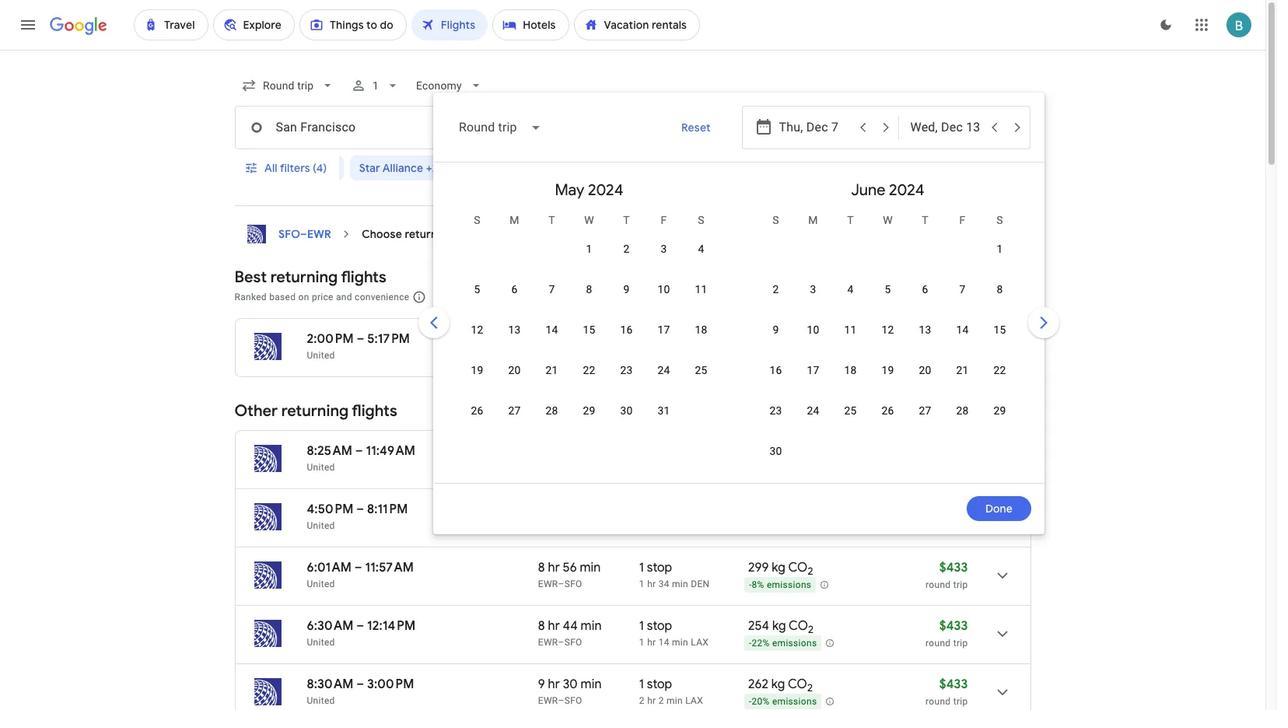 Task type: vqa. For each thing, say whether or not it's contained in the screenshot.
"2022"
no



Task type: describe. For each thing, give the bounding box(es) containing it.
20 for the "mon, may 20" 'element'
[[508, 364, 521, 376]]

on
[[298, 292, 309, 303]]

lax for 262
[[685, 695, 703, 706]]

airports
[[879, 161, 920, 175]]

co for 254 kg co 2
[[789, 618, 808, 634]]

21 button inside may 2024 row group
[[533, 362, 571, 400]]

25 for tue, jun 25 element
[[844, 404, 857, 417]]

fri, jun 14 element
[[956, 322, 969, 338]]

leaves newark liberty international airport at 4:50 pm on wednesday, december 13 and arrives at san francisco international airport at 8:11 pm on wednesday, december 13. element
[[307, 502, 408, 517]]

fri, jun 7 element
[[959, 282, 966, 297]]

nonstop
[[639, 331, 688, 347]]

5:17 pm
[[367, 331, 410, 347]]

8:25 am – 11:49 am united
[[307, 443, 415, 473]]

sun, jun 30 element
[[770, 443, 782, 459]]

sort by:
[[966, 289, 1006, 303]]

9 hr 30 min ewr – sfo
[[538, 677, 602, 706]]

8 inside 8 hr 44 min ewr – sfo
[[538, 618, 545, 634]]

co inside popup button
[[790, 331, 809, 347]]

w for june
[[883, 214, 893, 226]]

sat, may 25 element
[[695, 362, 708, 378]]

nonstop flight. element
[[639, 331, 688, 349]]

1 vertical spatial 10 button
[[795, 322, 832, 359]]

may
[[555, 180, 584, 200]]

8:11 pm
[[367, 502, 408, 517]]

sun, jun 2 element
[[773, 282, 779, 297]]

9 inside 9 hr 30 min ewr – sfo
[[538, 677, 545, 692]]

min inside 1 stop 2 hr 2 min lax
[[667, 695, 683, 706]]

1 13 button from the left
[[496, 322, 533, 359]]

1 6 button from the left
[[496, 282, 533, 319]]

2 and from the left
[[721, 292, 737, 303]]

-22% emissions
[[749, 638, 817, 649]]

– for 3:00 pm
[[357, 677, 364, 692]]

1 inside june 2024 row group
[[997, 243, 1003, 255]]

254
[[748, 618, 769, 634]]

2 13 button from the left
[[907, 322, 944, 359]]

56
[[563, 560, 577, 576]]

sfo for 11:57 am
[[565, 579, 582, 590]]

sfo up "best returning flights"
[[278, 227, 300, 241]]

may 2024
[[555, 180, 623, 200]]

8 hr 56 min ewr – sfo
[[538, 560, 601, 590]]

1 inside popup button
[[372, 79, 379, 92]]

wed, jun 26 element
[[882, 403, 894, 418]]

Departure time: 6:30 AM. text field
[[307, 618, 354, 634]]

kg inside popup button
[[773, 331, 787, 347]]

30 button inside row
[[608, 403, 645, 440]]

423 US dollars text field
[[940, 502, 968, 517]]

2 29 button from the left
[[981, 403, 1019, 440]]

19 for wed, jun 19 element
[[882, 364, 894, 376]]

previous image
[[415, 304, 452, 341]]

4 for the sat, may 4 element
[[698, 243, 704, 255]]

optional
[[644, 292, 681, 303]]

Departure time: 6:01 AM. text field
[[307, 560, 352, 576]]

Arrival time: 11:49 AM. text field
[[366, 443, 415, 459]]

w for may
[[584, 214, 594, 226]]

Departure time: 2:00 PM. text field
[[307, 331, 354, 347]]

433 us dollars text field for 262
[[939, 677, 968, 692]]

27 for thu, jun 27 "element"
[[919, 404, 932, 417]]

1 22 button from the left
[[571, 362, 608, 400]]

include
[[466, 292, 497, 303]]

1 vertical spatial 9 button
[[757, 322, 795, 359]]

based
[[269, 292, 296, 303]]

connecting
[[816, 161, 876, 175]]

6 for 6 hr 17 min
[[538, 331, 545, 347]]

1 horizontal spatial 16 button
[[757, 362, 795, 400]]

0 horizontal spatial 24 button
[[645, 362, 683, 400]]

0 vertical spatial 4 button
[[683, 241, 720, 278]]

hr inside 9 hr 30 min ewr – sfo
[[548, 677, 560, 692]]

connecting airports
[[816, 161, 920, 175]]

3 t from the left
[[847, 214, 854, 226]]

united for 8:25 am
[[307, 462, 335, 473]]

1 stop 1 hr 34 min den
[[639, 560, 710, 590]]

-8% emissions
[[749, 580, 812, 591]]

kg for 299
[[772, 560, 786, 576]]

2 27 button from the left
[[907, 403, 944, 440]]

9 for thu, may 9 element
[[623, 283, 630, 296]]

emissions inside popup button
[[506, 161, 557, 175]]

row containing 12
[[459, 315, 720, 359]]

m for may 2024
[[510, 214, 519, 226]]

1 horizontal spatial 3 button
[[795, 282, 832, 319]]

2 inside 299 kg co 2
[[808, 565, 813, 578]]

min inside 1 stop 1 hr 14 min lax
[[672, 637, 688, 648]]

thu, jun 6 element
[[922, 282, 928, 297]]

tue, may 28 element
[[546, 403, 558, 418]]

8%
[[752, 580, 764, 591]]

1 28 button from the left
[[533, 403, 571, 440]]

departure text field for return text box
[[779, 107, 851, 149]]

2 inside "popup button"
[[599, 161, 605, 175]]

2 28 button from the left
[[944, 403, 981, 440]]

sun, jun 9 element
[[773, 322, 779, 338]]

wed, jun 5 element
[[885, 282, 891, 297]]

prices
[[436, 292, 463, 303]]

kg for 262
[[771, 677, 785, 692]]

fri, may 10 element
[[658, 282, 670, 297]]

25 for sat, may 25 element
[[695, 364, 708, 376]]

to
[[440, 227, 451, 241]]

bags
[[608, 161, 633, 175]]

1 horizontal spatial 17 button
[[795, 362, 832, 400]]

flights for best returning flights
[[341, 268, 387, 287]]

mon, jun 3 element
[[810, 282, 816, 297]]

stop for 9 hr 30 min
[[647, 677, 672, 692]]

2 1 button from the left
[[981, 241, 1019, 278]]

tue, may 14 element
[[546, 322, 558, 338]]

sat, jun 29 element
[[994, 403, 1006, 418]]

row containing 1
[[571, 228, 720, 278]]

none search field containing may 2024
[[225, 67, 1062, 534]]

thu, may 30 element
[[620, 403, 633, 418]]

ewr for 12:14 pm
[[538, 637, 558, 648]]

1 26 button from the left
[[459, 403, 496, 440]]

emissions for 254
[[772, 638, 817, 649]]

$433 for 262
[[939, 677, 968, 692]]

may 2024 row group
[[440, 169, 739, 477]]

28 for fri, jun 28 "element"
[[956, 404, 969, 417]]

1 t from the left
[[549, 214, 555, 226]]

11 for sat, may 11 element
[[695, 283, 708, 296]]

convenience
[[355, 292, 409, 303]]

may
[[779, 292, 798, 303]]

bag
[[739, 292, 756, 303]]

10 for "mon, jun 10" element
[[807, 324, 820, 336]]

2 inside 254 kg co 2
[[808, 623, 814, 636]]

262
[[748, 677, 768, 692]]

(4)
[[312, 161, 327, 175]]

min inside 1 stop 1 hr 34 min den
[[672, 579, 688, 590]]

0 vertical spatial 10 button
[[645, 282, 683, 319]]

den
[[691, 579, 710, 590]]

1 20 button from the left
[[496, 362, 533, 400]]

11:49 am
[[366, 443, 415, 459]]

united for 4:50 pm
[[307, 520, 335, 531]]

mon, may 20 element
[[508, 362, 521, 378]]

31 button
[[645, 403, 683, 440]]

united for 2:00 pm
[[307, 350, 335, 361]]

30 for thu, may 30 element
[[620, 404, 633, 417]]

0 vertical spatial 23 button
[[608, 362, 645, 400]]

21 button inside june 2024 row group
[[944, 362, 981, 400]]

row containing 2
[[757, 275, 1019, 319]]

hr inside 1 stop 1 hr 14 min lax
[[647, 637, 656, 648]]

sun, may 12 element
[[471, 322, 483, 338]]

all
[[264, 161, 277, 175]]

1 stop 1 hr 14 min lax
[[639, 618, 709, 648]]

best
[[235, 268, 267, 287]]

11:57 am
[[365, 560, 414, 576]]

tue, may 21 element
[[546, 362, 558, 378]]

done button
[[967, 490, 1031, 527]]

$433 for 299
[[939, 560, 968, 576]]

stop for 8 hr 56 min
[[647, 560, 672, 576]]

wed, jun 19 element
[[882, 362, 894, 378]]

star alliance +2
[[359, 161, 438, 175]]

mon, jun 10 element
[[807, 322, 820, 338]]

kg co button
[[744, 331, 829, 365]]

wed, jun 12 element
[[882, 322, 894, 338]]

2 20 button from the left
[[907, 362, 944, 400]]

13 for the mon, may 13 'element'
[[508, 324, 521, 336]]

14 for "tue, may 14" element
[[546, 324, 558, 336]]

required
[[500, 292, 536, 303]]

san
[[454, 227, 473, 241]]

1 15 button from the left
[[571, 322, 608, 359]]

sfo for 3:00 pm
[[565, 695, 582, 706]]

filters
[[280, 161, 310, 175]]

main content containing best returning flights
[[235, 219, 1031, 710]]

swap origin and destination. image
[[473, 118, 491, 137]]

duration
[[962, 161, 1007, 175]]

30 button inside june 2024 row group
[[757, 443, 795, 481]]

star
[[359, 161, 380, 175]]

15 for wed, may 15 element
[[583, 324, 596, 336]]

0 horizontal spatial 9 button
[[608, 282, 645, 319]]

june
[[851, 180, 886, 200]]

wed, may 8 element
[[586, 282, 592, 297]]

2 stops or fewer, stops, selected image
[[225, 149, 344, 187]]

choose return to san francisco
[[362, 227, 526, 241]]

- for 299
[[749, 580, 752, 591]]

all filters (4)
[[264, 161, 327, 175]]

sat, jun 1 element
[[997, 241, 1003, 257]]

299
[[748, 560, 769, 576]]

22 for sat, jun 22 element
[[994, 364, 1006, 376]]

26 for sun, may 26 element
[[471, 404, 483, 417]]

17 for mon, jun 17 element
[[807, 364, 820, 376]]

for
[[594, 292, 606, 303]]

18 for the sat, may 18 "element"
[[695, 324, 708, 336]]

+
[[564, 292, 570, 303]]

trip inside '$423 round trip'
[[953, 521, 968, 532]]

star alliance +2 button
[[350, 149, 465, 187]]

Departure time: 4:50 PM. text field
[[307, 502, 353, 517]]

co for 299 kg co 2
[[788, 560, 808, 576]]

Arrival time: 3:00 PM. text field
[[367, 677, 414, 692]]

4 s from the left
[[997, 214, 1003, 226]]

Departure time: 8:30 AM. text field
[[307, 677, 354, 692]]

flight details. leaves newark liberty international airport at 6:30 am on wednesday, december 13 and arrives at san francisco international airport at 12:14 pm on wednesday, december 13. image
[[984, 615, 1021, 653]]

departure text field for return text field
[[779, 107, 851, 149]]

june 2024
[[851, 180, 925, 200]]

trip for 262
[[953, 696, 968, 707]]

5 for the 'wed, jun 5' element
[[885, 283, 891, 296]]

prices include required taxes + fees for 1 adult. optional charges and bag fees may apply. passenger assistance
[[436, 292, 924, 303]]

25 button inside may 2024 row group
[[683, 362, 720, 400]]

trip for 254
[[953, 638, 968, 649]]

price
[[312, 292, 333, 303]]

8:25 am
[[307, 443, 352, 459]]

grid inside search box
[[440, 169, 1037, 492]]

0 vertical spatial 18 button
[[683, 322, 720, 359]]

round inside '$423 round trip'
[[926, 521, 951, 532]]

34
[[659, 579, 670, 590]]

ewr for 3:00 pm
[[538, 695, 558, 706]]

8:30 am – 3:00 pm united
[[307, 677, 414, 706]]

passenger assistance button
[[828, 292, 924, 303]]

– for 8:11 pm
[[356, 502, 364, 517]]

2 left fri, may 3 element on the top right of the page
[[623, 243, 630, 255]]

4:50 pm – 8:11 pm united
[[307, 502, 408, 531]]

1 horizontal spatial 2 button
[[757, 282, 795, 319]]

$433 round trip for 262
[[926, 677, 968, 707]]

wed, may 15 element
[[583, 322, 596, 338]]

-20% emissions
[[749, 696, 817, 707]]

+2
[[426, 161, 438, 175]]

23 for "thu, may 23" element in the left bottom of the page
[[620, 364, 633, 376]]

1 vertical spatial 23 button
[[757, 403, 795, 440]]

mon, jun 24 element
[[807, 403, 820, 418]]

7 for tue, may 7 element at top
[[549, 283, 555, 296]]

adult.
[[617, 292, 641, 303]]

sat, may 18 element
[[695, 322, 708, 338]]

1 horizontal spatial 24 button
[[795, 403, 832, 440]]

min inside 8 hr 56 min ewr – sfo
[[580, 560, 601, 576]]

22 for wed, may 22 element
[[583, 364, 596, 376]]

0 vertical spatial 2 button
[[608, 241, 645, 278]]

2 19 button from the left
[[869, 362, 907, 400]]

times
[[743, 161, 774, 175]]

less emissions
[[480, 161, 557, 175]]

layover (1 of 1) is a 2 hr 2 min layover at los angeles international airport in los angeles. element
[[639, 695, 740, 707]]

price button
[[665, 156, 728, 180]]

– for 5:17 pm
[[357, 331, 364, 347]]

leaves newark liberty international airport at 8:25 am on wednesday, december 13 and arrives at san francisco international airport at 11:49 am on wednesday, december 13. element
[[307, 443, 415, 459]]

$433 for 254
[[939, 618, 968, 634]]

alliance
[[382, 161, 423, 175]]

2 8 button from the left
[[981, 282, 1019, 319]]

change appearance image
[[1147, 6, 1185, 44]]

13 for thu, jun 13 element
[[919, 324, 932, 336]]

united for 6:30 am
[[307, 637, 335, 648]]

2:00 pm
[[307, 331, 354, 347]]

other
[[235, 401, 278, 421]]

sun, may 19 element
[[471, 362, 483, 378]]

2 down total duration 9 hr 30 min. element
[[639, 695, 645, 706]]

ewr for 11:57 am
[[538, 579, 558, 590]]

6:01 am – 11:57 am united
[[307, 560, 414, 590]]

26 for wed, jun 26 element
[[882, 404, 894, 417]]

2 bags
[[599, 161, 633, 175]]

0 horizontal spatial 17 button
[[645, 322, 683, 359]]

– inside 8 hr 44 min ewr – sfo
[[558, 637, 565, 648]]



Task type: locate. For each thing, give the bounding box(es) containing it.
– inside 9 hr 30 min ewr – sfo
[[558, 695, 565, 706]]

trip
[[953, 521, 968, 532], [953, 580, 968, 590], [953, 638, 968, 649], [953, 696, 968, 707]]

return
[[405, 227, 437, 241]]

all filters (4) button
[[235, 149, 339, 187]]

16 down adult.
[[620, 324, 633, 336]]

1 round from the top
[[926, 521, 951, 532]]

4 round from the top
[[926, 696, 951, 707]]

1 horizontal spatial 14 button
[[944, 322, 981, 359]]

1 horizontal spatial 22
[[994, 364, 1006, 376]]

299 kg co 2
[[748, 560, 813, 578]]

s up francisco
[[474, 214, 481, 226]]

23 for sun, jun 23 'element'
[[770, 404, 782, 417]]

14 up 1 stop 2 hr 2 min lax
[[659, 637, 670, 648]]

0 horizontal spatial 5 button
[[459, 282, 496, 319]]

$433 round trip left the flight details. leaves newark liberty international airport at 8:30 am on wednesday, december 13 and arrives at san francisco international airport at 3:00 pm on wednesday, december 13. image
[[926, 677, 968, 707]]

flight details. leaves newark liberty international airport at 6:01 am on wednesday, december 13 and arrives at san francisco international airport at 11:57 am on wednesday, december 13. image
[[984, 557, 1021, 594]]

returning up on on the top left
[[271, 268, 338, 287]]

17 button
[[645, 322, 683, 359], [795, 362, 832, 400]]

1 vertical spatial 23
[[770, 404, 782, 417]]

22 button
[[571, 362, 608, 400], [981, 362, 1019, 400]]

ewr inside 8 hr 44 min ewr – sfo
[[538, 637, 558, 648]]

2 26 button from the left
[[869, 403, 907, 440]]

304 kg co
[[748, 443, 809, 459]]

16 inside june 2024 row group
[[770, 364, 782, 376]]

12:14 pm
[[367, 618, 416, 634]]

sun, jun 23 element
[[770, 403, 782, 418]]

21 for tue, may 21 element at the left bottom of the page
[[546, 364, 558, 376]]

2 vertical spatial stop
[[647, 677, 672, 692]]

23 button
[[608, 362, 645, 400], [757, 403, 795, 440]]

2 horizontal spatial 30
[[770, 445, 782, 457]]

0 horizontal spatial 11 button
[[683, 282, 720, 319]]

7 inside june 2024 row group
[[959, 283, 966, 296]]

2 29 from the left
[[994, 404, 1006, 417]]

30 down sun, jun 23 'element'
[[770, 445, 782, 457]]

1 $423 from the top
[[940, 331, 968, 347]]

m down the connecting
[[808, 214, 818, 226]]

kg inside 299 kg co 2
[[772, 560, 786, 576]]

w inside june 2024 row group
[[883, 214, 893, 226]]

6
[[511, 283, 518, 296], [922, 283, 928, 296], [538, 331, 545, 347]]

6:30 am – 12:14 pm united
[[307, 618, 416, 648]]

0 vertical spatial 16 button
[[608, 322, 645, 359]]

leaves newark liberty international airport at 6:30 am on wednesday, december 13 and arrives at san francisco international airport at 12:14 pm on wednesday, december 13. element
[[307, 618, 416, 634]]

– for 12:14 pm
[[357, 618, 364, 634]]

1 19 button from the left
[[459, 362, 496, 400]]

co right sun, jun 9 element
[[790, 331, 809, 347]]

11 inside may 2024 row group
[[695, 283, 708, 296]]

12 for wed, jun 12 element
[[882, 324, 894, 336]]

loading results progress bar
[[0, 50, 1266, 53]]

s up the sat, may 4 element
[[698, 214, 705, 226]]

emissions for 299
[[767, 580, 812, 591]]

1 stop flight. element for 9 hr 30 min
[[639, 677, 672, 695]]

kg inside the 262 kg co 2
[[771, 677, 785, 692]]

1 fees from the left
[[573, 292, 591, 303]]

26 button left mon, may 27 element
[[459, 403, 496, 440]]

row up wed, jun 26 element
[[757, 355, 1019, 400]]

3 1 stop flight. element from the top
[[639, 677, 672, 695]]

4 trip from the top
[[953, 696, 968, 707]]

2 22 button from the left
[[981, 362, 1019, 400]]

1 2024 from the left
[[588, 180, 623, 200]]

6 for thu, jun 6 element
[[922, 283, 928, 296]]

–
[[300, 227, 307, 241], [357, 331, 364, 347], [355, 443, 363, 459], [356, 502, 364, 517], [355, 560, 362, 576], [558, 579, 565, 590], [357, 618, 364, 634], [558, 637, 565, 648], [357, 677, 364, 692], [558, 695, 565, 706]]

0 vertical spatial flights
[[341, 268, 387, 287]]

9 right for in the top of the page
[[623, 283, 630, 296]]

trip for 299
[[953, 580, 968, 590]]

0 horizontal spatial 28 button
[[533, 403, 571, 440]]

trip down $433 text field
[[953, 638, 968, 649]]

17 for fri, may 17 element
[[658, 324, 670, 336]]

less
[[480, 161, 503, 175]]

2 m from the left
[[808, 214, 818, 226]]

8 inside may 2024 row group
[[586, 283, 592, 296]]

10 inside may 2024 row group
[[658, 283, 670, 296]]

$433 left flight details. leaves newark liberty international airport at 6:01 am on wednesday, december 13 and arrives at san francisco international airport at 11:57 am on wednesday, december 13. image
[[939, 560, 968, 576]]

3 $433 from the top
[[939, 677, 968, 692]]

2 stop from the top
[[647, 618, 672, 634]]

11 button up the sat, may 18 "element"
[[683, 282, 720, 319]]

f up fri, may 3 element on the top right of the page
[[661, 214, 667, 226]]

ranked based on price and convenience
[[235, 292, 409, 303]]

0 horizontal spatial m
[[510, 214, 519, 226]]

tue, may 7 element
[[549, 282, 555, 297]]

0 vertical spatial 11
[[695, 283, 708, 296]]

1 433 us dollars text field from the top
[[939, 560, 968, 576]]

16 down kg co
[[770, 364, 782, 376]]

10 down the apply.
[[807, 324, 820, 336]]

0 horizontal spatial 26
[[471, 404, 483, 417]]

0 horizontal spatial 25
[[695, 364, 708, 376]]

mon, may 13 element
[[508, 322, 521, 338]]

28 inside june 2024 row group
[[956, 404, 969, 417]]

18 for tue, jun 18 element
[[844, 364, 857, 376]]

20 for 'thu, jun 20' element
[[919, 364, 932, 376]]

round down 423 us dollars text field
[[926, 521, 951, 532]]

0 vertical spatial 11 button
[[683, 282, 720, 319]]

$433 round trip
[[926, 560, 968, 590], [926, 618, 968, 649], [926, 677, 968, 707]]

united inside 8:25 am – 11:49 am united
[[307, 462, 335, 473]]

united inside the 4:50 pm – 8:11 pm united
[[307, 520, 335, 531]]

wed, may 1 element
[[586, 241, 592, 257]]

row containing 23
[[757, 396, 1019, 440]]

11 button up tue, jun 18 element
[[832, 322, 869, 359]]

29 for the sat, jun 29 element on the bottom right
[[994, 404, 1006, 417]]

2 vertical spatial 9
[[538, 677, 545, 692]]

ewr inside 9 hr 30 min ewr – sfo
[[538, 695, 558, 706]]

min up 1 stop 2 hr 2 min lax
[[672, 637, 688, 648]]

0 vertical spatial 18
[[695, 324, 708, 336]]

thu, jun 27 element
[[919, 403, 932, 418]]

united for 8:30 am
[[307, 695, 335, 706]]

0 horizontal spatial 17
[[563, 331, 574, 347]]

5 united from the top
[[307, 637, 335, 648]]

assistance
[[877, 292, 924, 303]]

main content
[[235, 219, 1031, 710]]

layover (1 of 1) is a 1 hr 14 min layover at los angeles international airport in los angeles. element
[[639, 636, 740, 649]]

passenger
[[828, 292, 875, 303]]

returning up 8:25 am text field
[[281, 401, 349, 421]]

2 bags button
[[590, 156, 659, 180]]

choose
[[362, 227, 402, 241]]

0 vertical spatial $433
[[939, 560, 968, 576]]

6 inside may 2024 row group
[[511, 283, 518, 296]]

sfo – ewr
[[278, 227, 331, 241]]

connecting airports button
[[807, 156, 947, 180]]

26 inside june 2024 row group
[[882, 404, 894, 417]]

next image
[[1025, 304, 1062, 341]]

row containing 16
[[757, 355, 1019, 400]]

f for june 2024
[[960, 214, 966, 226]]

1 horizontal spatial f
[[960, 214, 966, 226]]

row containing 26
[[459, 396, 683, 440]]

mon, jun 17 element
[[807, 362, 820, 378]]

21 inside june 2024 row group
[[956, 364, 969, 376]]

1 1 stop flight. element from the top
[[639, 560, 672, 578]]

6 button
[[496, 282, 533, 319], [907, 282, 944, 319]]

27 inside may 2024 row group
[[508, 404, 521, 417]]

1 21 from the left
[[546, 364, 558, 376]]

Arrival time: 11:57 AM. text field
[[365, 560, 414, 576]]

1 vertical spatial 2 button
[[757, 282, 795, 319]]

2 15 button from the left
[[981, 322, 1019, 359]]

learn more about ranking image
[[413, 290, 427, 304]]

duration button
[[953, 156, 1034, 180]]

sun, may 26 element
[[471, 403, 483, 418]]

2 13 from the left
[[919, 324, 932, 336]]

0 horizontal spatial 4
[[698, 243, 704, 255]]

21
[[546, 364, 558, 376], [956, 364, 969, 376]]

2 down layover (1 of 1) is a 1 hr 14 min layover at los angeles international airport in los angeles. element
[[659, 695, 664, 706]]

10 inside june 2024 row group
[[807, 324, 820, 336]]

0 vertical spatial 24 button
[[645, 362, 683, 400]]

1 horizontal spatial 6 button
[[907, 282, 944, 319]]

0 vertical spatial 25 button
[[683, 362, 720, 400]]

0 horizontal spatial 27
[[508, 404, 521, 417]]

30 down 8 hr 44 min ewr – sfo
[[563, 677, 578, 692]]

6 united from the top
[[307, 695, 335, 706]]

$433 round trip for 254
[[926, 618, 968, 649]]

21 for fri, jun 21 element
[[956, 364, 969, 376]]

17 right "tue, may 14" element
[[563, 331, 574, 347]]

28 button
[[533, 403, 571, 440], [944, 403, 981, 440]]

0 vertical spatial 30
[[620, 404, 633, 417]]

sat, may 4 element
[[698, 241, 704, 257]]

2 $423 from the top
[[940, 502, 968, 517]]

1 13 from the left
[[508, 324, 521, 336]]

sat, jun 15 element
[[994, 322, 1006, 338]]

0 horizontal spatial 13
[[508, 324, 521, 336]]

3 button up fri, may 10 element
[[645, 241, 683, 278]]

w
[[584, 214, 594, 226], [883, 214, 893, 226]]

433 us dollars text field left flight details. leaves newark liberty international airport at 6:01 am on wednesday, december 13 and arrives at san francisco international airport at 11:57 am on wednesday, december 13. image
[[939, 560, 968, 576]]

stop inside 1 stop 1 hr 34 min den
[[647, 560, 672, 576]]

2 2024 from the left
[[889, 180, 925, 200]]

4 button up the tue, jun 11 element
[[832, 282, 869, 319]]

emissions for 262
[[772, 696, 817, 707]]

1 horizontal spatial 25 button
[[832, 403, 869, 440]]

0 horizontal spatial 2 button
[[608, 241, 645, 278]]

co inside 254 kg co 2
[[789, 618, 808, 634]]

29 inside may 2024 row group
[[583, 404, 596, 417]]

1 19 from the left
[[471, 364, 483, 376]]

3 $433 round trip from the top
[[926, 677, 968, 707]]

0 vertical spatial 25
[[695, 364, 708, 376]]

13 down required
[[508, 324, 521, 336]]

0 horizontal spatial 28
[[546, 404, 558, 417]]

1 horizontal spatial 24
[[807, 404, 820, 417]]

2 t from the left
[[623, 214, 630, 226]]

stop for 8 hr 44 min
[[647, 618, 672, 634]]

co for 304 kg co
[[790, 443, 809, 459]]

5 for 'sun, may 5' element at the left
[[474, 283, 480, 296]]

22 button up wed, may 29 element at the bottom left of the page
[[571, 362, 608, 400]]

thu, may 9 element
[[623, 282, 630, 297]]

co up -8% emissions
[[788, 560, 808, 576]]

ewr inside 8 hr 56 min ewr – sfo
[[538, 579, 558, 590]]

2 12 button from the left
[[869, 322, 907, 359]]

– right 6:30 am text box on the bottom left of page
[[357, 618, 364, 634]]

tue, jun 18 element
[[844, 362, 857, 378]]

1 horizontal spatial 21
[[956, 364, 969, 376]]

14 down taxes
[[546, 324, 558, 336]]

row containing 5
[[459, 275, 720, 319]]

0 vertical spatial $423
[[940, 331, 968, 347]]

leaves newark liberty international airport at 2:00 pm on wednesday, december 13 and arrives at san francisco international airport at 5:17 pm on wednesday, december 13. element
[[307, 331, 410, 347]]

row containing 19
[[459, 355, 720, 400]]

5 right 'prices'
[[474, 283, 480, 296]]

1 horizontal spatial 4
[[847, 283, 854, 296]]

0 horizontal spatial 14
[[546, 324, 558, 336]]

1 horizontal spatial 15 button
[[981, 322, 1019, 359]]

– right 8:25 am text field
[[355, 443, 363, 459]]

1 horizontal spatial 28 button
[[944, 403, 981, 440]]

10 button up mon, jun 17 element
[[795, 322, 832, 359]]

reset
[[681, 121, 711, 135]]

2 5 button from the left
[[869, 282, 907, 319]]

1 vertical spatial 16 button
[[757, 362, 795, 400]]

thu, may 16 element
[[620, 322, 633, 338]]

2 15 from the left
[[994, 324, 1006, 336]]

1 28 from the left
[[546, 404, 558, 417]]

fri, jun 21 element
[[956, 362, 969, 378]]

19 for sun, may 19 element on the bottom left of the page
[[471, 364, 483, 376]]

co for 262 kg co 2
[[788, 677, 807, 692]]

sun, may 5 element
[[474, 282, 480, 297]]

0 horizontal spatial fees
[[573, 292, 591, 303]]

6 right "include"
[[511, 283, 518, 296]]

- for 262
[[749, 696, 752, 707]]

28 left wed, may 29 element at the bottom left of the page
[[546, 404, 558, 417]]

$433 round trip for 299
[[926, 560, 968, 590]]

18 button up sat, may 25 element
[[683, 322, 720, 359]]

hr inside 1 stop 2 hr 2 min lax
[[647, 695, 656, 706]]

1 1 button from the left
[[571, 241, 608, 278]]

2 horizontal spatial 14
[[956, 324, 969, 336]]

by:
[[991, 289, 1006, 303]]

23 left mon, jun 24 element
[[770, 404, 782, 417]]

s down the times popup button on the top right of page
[[773, 214, 779, 226]]

1 15 from the left
[[583, 324, 596, 336]]

2 united from the top
[[307, 462, 335, 473]]

– inside the 4:50 pm – 8:11 pm united
[[356, 502, 364, 517]]

0 horizontal spatial 12 button
[[459, 322, 496, 359]]

united down '4:50 pm' text field
[[307, 520, 335, 531]]

1 horizontal spatial 6
[[538, 331, 545, 347]]

1 vertical spatial 11 button
[[832, 322, 869, 359]]

9
[[623, 283, 630, 296], [773, 324, 779, 336], [538, 677, 545, 692]]

27 button left tue, may 28 element
[[496, 403, 533, 440]]

fri, may 3 element
[[661, 241, 667, 257]]

30 left 31
[[620, 404, 633, 417]]

27 for mon, may 27 element
[[508, 404, 521, 417]]

2 7 button from the left
[[944, 282, 981, 319]]

8 inside june 2024 row group
[[997, 283, 1003, 296]]

8 inside 8 hr 56 min ewr – sfo
[[538, 560, 545, 576]]

hr up tue, may 21 element at the left bottom of the page
[[548, 331, 560, 347]]

1 horizontal spatial 12 button
[[869, 322, 907, 359]]

1 inside 1 stop 2 hr 2 min lax
[[639, 677, 644, 692]]

0 horizontal spatial 1 button
[[571, 241, 608, 278]]

25 inside june 2024 row group
[[844, 404, 857, 417]]

tue, jun 11 element
[[844, 322, 857, 338]]

14 inside june 2024 row group
[[956, 324, 969, 336]]

3 trip from the top
[[953, 638, 968, 649]]

9 button right for in the top of the page
[[608, 282, 645, 319]]

15 button inside june 2024 row group
[[981, 322, 1019, 359]]

2 28 from the left
[[956, 404, 969, 417]]

29 right tue, may 28 element
[[583, 404, 596, 417]]

round up $433 text field
[[926, 580, 951, 590]]

round for 262
[[926, 696, 951, 707]]

6 button up thu, jun 13 element
[[907, 282, 944, 319]]

7 button up fri, jun 14 'element'
[[944, 282, 981, 319]]

0 horizontal spatial 11
[[695, 283, 708, 296]]

2 $433 round trip from the top
[[926, 618, 968, 649]]

15 inside may 2024 row group
[[583, 324, 596, 336]]

fri, may 24 element
[[658, 362, 670, 378]]

1 w from the left
[[584, 214, 594, 226]]

1 horizontal spatial 20
[[919, 364, 932, 376]]

0 horizontal spatial 22
[[583, 364, 596, 376]]

262 kg co 2
[[748, 677, 813, 695]]

20 button
[[496, 362, 533, 400], [907, 362, 944, 400]]

– for 11:57 am
[[355, 560, 362, 576]]

1 stop flight. element
[[639, 560, 672, 578], [639, 618, 672, 636], [639, 677, 672, 695]]

2 up -22% emissions
[[808, 623, 814, 636]]

6:01 am
[[307, 560, 352, 576]]

18 inside may 2024 row group
[[695, 324, 708, 336]]

Return text field
[[910, 107, 982, 149]]

1 26 from the left
[[471, 404, 483, 417]]

tue, jun 4 element
[[847, 282, 854, 297]]

25 inside may 2024 row group
[[695, 364, 708, 376]]

17 inside may 2024 row group
[[658, 324, 670, 336]]

7 for the fri, jun 7 element
[[959, 283, 966, 296]]

1 horizontal spatial 25
[[844, 404, 857, 417]]

0 horizontal spatial 9
[[538, 677, 545, 692]]

2 horizontal spatial 9
[[773, 324, 779, 336]]

1 vertical spatial flights
[[352, 401, 397, 421]]

1 stop flight. element for 8 hr 44 min
[[639, 618, 672, 636]]

1 14 button from the left
[[533, 322, 571, 359]]

14 button up fri, jun 21 element
[[944, 322, 981, 359]]

thu, may 23 element
[[620, 362, 633, 378]]

3 s from the left
[[773, 214, 779, 226]]

grid containing may 2024
[[440, 169, 1037, 492]]

9 button up sun, jun 16 element
[[757, 322, 795, 359]]

9 button
[[608, 282, 645, 319], [757, 322, 795, 359]]

0 horizontal spatial f
[[661, 214, 667, 226]]

Departure text field
[[779, 107, 851, 149], [779, 107, 851, 149]]

2 12 from the left
[[882, 324, 894, 336]]

round down $433 text field
[[926, 638, 951, 649]]

12 button inside june 2024 row group
[[869, 322, 907, 359]]

0 horizontal spatial 16
[[620, 324, 633, 336]]

united
[[307, 350, 335, 361], [307, 462, 335, 473], [307, 520, 335, 531], [307, 579, 335, 590], [307, 637, 335, 648], [307, 695, 335, 706]]

1 horizontal spatial 18 button
[[832, 362, 869, 400]]

total duration 6 hr 17 min. element
[[538, 331, 639, 349]]

mon, may 27 element
[[508, 403, 521, 418]]

0 horizontal spatial 25 button
[[683, 362, 720, 400]]

wed, may 22 element
[[583, 362, 596, 378]]

433 US dollars text field
[[939, 618, 968, 634]]

433 US dollars text field
[[939, 560, 968, 576], [939, 677, 968, 692]]

2 fees from the left
[[758, 292, 777, 303]]

1 horizontal spatial 9
[[623, 283, 630, 296]]

16 for sun, jun 16 element
[[770, 364, 782, 376]]

s
[[474, 214, 481, 226], [698, 214, 705, 226], [773, 214, 779, 226], [997, 214, 1003, 226]]

2 trip from the top
[[953, 580, 968, 590]]

min inside 8 hr 44 min ewr – sfo
[[581, 618, 602, 634]]

3 left the sat, may 4 element
[[661, 243, 667, 255]]

19 button up wed, jun 26 element
[[869, 362, 907, 400]]

2 14 button from the left
[[944, 322, 981, 359]]

0 vertical spatial 9
[[623, 283, 630, 296]]

423 US dollars text field
[[940, 331, 968, 347]]

15
[[583, 324, 596, 336], [994, 324, 1006, 336]]

m inside row group
[[510, 214, 519, 226]]

22 inside may 2024 row group
[[583, 364, 596, 376]]

2 6 button from the left
[[907, 282, 944, 319]]

flight details. leaves newark liberty international airport at 4:50 pm on wednesday, december 13 and arrives at san francisco international airport at 8:11 pm on wednesday, december 13. image
[[984, 499, 1021, 536]]

w inside may 2024 row group
[[584, 214, 594, 226]]

2 button
[[608, 241, 645, 278], [757, 282, 795, 319]]

main menu image
[[19, 16, 37, 34]]

9 inside may 2024 row group
[[623, 283, 630, 296]]

1 horizontal spatial 9 button
[[757, 322, 795, 359]]

1 27 button from the left
[[496, 403, 533, 440]]

3 united from the top
[[307, 520, 335, 531]]

4 t from the left
[[922, 214, 929, 226]]

leaves newark liberty international airport at 8:30 am on wednesday, december 13 and arrives at san francisco international airport at 3:00 pm on wednesday, december 13. element
[[307, 677, 414, 692]]

row down wed, jun 19 element
[[757, 396, 1019, 440]]

2 horizontal spatial 17
[[807, 364, 820, 376]]

tue, jun 25 element
[[844, 403, 857, 418]]

0 horizontal spatial 12
[[471, 324, 483, 336]]

2 s from the left
[[698, 214, 705, 226]]

2 $433 from the top
[[939, 618, 968, 634]]

f inside may 2024 row group
[[661, 214, 667, 226]]

25 button inside june 2024 row group
[[832, 403, 869, 440]]

sfo for 12:14 pm
[[565, 637, 582, 648]]

25 button right fri, may 24 element
[[683, 362, 720, 400]]

18 button
[[683, 322, 720, 359], [832, 362, 869, 400]]

taxes
[[538, 292, 562, 303]]

8:30 am
[[307, 677, 354, 692]]

0 vertical spatial 3 button
[[645, 241, 683, 278]]

row containing 9
[[757, 315, 1019, 359]]

$423 right thu, jun 13 element
[[940, 331, 968, 347]]

None text field
[[235, 106, 479, 149]]

Arrival time: 12:14 PM. text field
[[367, 618, 416, 634]]

15 button
[[571, 322, 608, 359], [981, 322, 1019, 359]]

1 $433 round trip from the top
[[926, 560, 968, 590]]

– inside 8 hr 56 min ewr – sfo
[[558, 579, 565, 590]]

30 inside 9 hr 30 min ewr – sfo
[[563, 677, 578, 692]]

12 inside june 2024 row group
[[882, 324, 894, 336]]

$423 for $423
[[940, 331, 968, 347]]

sfo inside 9 hr 30 min ewr – sfo
[[565, 695, 582, 706]]

0 horizontal spatial 21
[[546, 364, 558, 376]]

reset button
[[663, 109, 729, 146]]

fri, may 17 element
[[658, 322, 670, 338]]

12 for sun, may 12 element
[[471, 324, 483, 336]]

8 hr 44 min ewr – sfo
[[538, 618, 602, 648]]

returning for other
[[281, 401, 349, 421]]

27 inside june 2024 row group
[[919, 404, 932, 417]]

sat, jun 22 element
[[994, 362, 1006, 378]]

19 button up sun, may 26 element
[[459, 362, 496, 400]]

lax for 254
[[691, 637, 709, 648]]

1 horizontal spatial and
[[721, 292, 737, 303]]

flight details. leaves newark liberty international airport at 8:30 am on wednesday, december 13 and arrives at san francisco international airport at 3:00 pm on wednesday, december 13. image
[[984, 674, 1021, 710]]

304
[[748, 443, 771, 459]]

1 8 button from the left
[[571, 282, 608, 319]]

thu, jun 13 element
[[919, 322, 932, 338]]

1 vertical spatial 4
[[847, 283, 854, 296]]

fri, may 31 element
[[658, 403, 670, 418]]

13 inside june 2024 row group
[[919, 324, 932, 336]]

17 button up mon, jun 24 element
[[795, 362, 832, 400]]

2024
[[588, 180, 623, 200], [889, 180, 925, 200]]

433 us dollars text field for 299
[[939, 560, 968, 576]]

24 for mon, jun 24 element
[[807, 404, 820, 417]]

10 button
[[645, 282, 683, 319], [795, 322, 832, 359]]

0 vertical spatial 16
[[620, 324, 633, 336]]

9 down bag fees button
[[773, 324, 779, 336]]

round left the flight details. leaves newark liberty international airport at 8:30 am on wednesday, december 13 and arrives at san francisco international airport at 3:00 pm on wednesday, december 13. image
[[926, 696, 951, 707]]

11 button
[[683, 282, 720, 319], [832, 322, 869, 359]]

1 - from the top
[[749, 580, 752, 591]]

thu, jun 20 element
[[919, 362, 932, 378]]

trip down 423 us dollars text field
[[953, 521, 968, 532]]

fri, jun 28 element
[[956, 403, 969, 418]]

44
[[563, 618, 578, 634]]

$433 round trip left the flight details. leaves newark liberty international airport at 6:30 am on wednesday, december 13 and arrives at san francisco international airport at 12:14 pm on wednesday, december 13. icon
[[926, 618, 968, 649]]

2 - from the top
[[749, 638, 752, 649]]

1 vertical spatial stop
[[647, 618, 672, 634]]

bag fees button
[[739, 292, 777, 303]]

2 vertical spatial $433 round trip
[[926, 677, 968, 707]]

6 hr 17 min
[[538, 331, 598, 347]]

apply.
[[800, 292, 826, 303]]

10 button up fri, may 17 element
[[645, 282, 683, 319]]

24 down nonstop flight. "element"
[[658, 364, 670, 376]]

0 horizontal spatial 5
[[474, 283, 480, 296]]

None search field
[[225, 67, 1062, 534]]

1 stop flight. element down layover (1 of 1) is a 1 hr 14 min layover at los angeles international airport in los angeles. element
[[639, 677, 672, 695]]

1 vertical spatial 25
[[844, 404, 857, 417]]

stop inside 1 stop 2 hr 2 min lax
[[647, 677, 672, 692]]

lax inside 1 stop 1 hr 14 min lax
[[691, 637, 709, 648]]

1 button
[[344, 67, 407, 104]]

2 20 from the left
[[919, 364, 932, 376]]

Departure time: 8:25 AM. text field
[[307, 443, 352, 459]]

0 vertical spatial 433 us dollars text field
[[939, 560, 968, 576]]

co inside the 262 kg co 2
[[788, 677, 807, 692]]

1 vertical spatial $433 round trip
[[926, 618, 968, 649]]

and
[[336, 292, 352, 303], [721, 292, 737, 303]]

hr inside 8 hr 44 min ewr – sfo
[[548, 618, 560, 634]]

15 button up sat, jun 22 element
[[981, 322, 1019, 359]]

26 button left thu, jun 27 "element"
[[869, 403, 907, 440]]

19 inside may 2024 row group
[[471, 364, 483, 376]]

1 5 button from the left
[[459, 282, 496, 319]]

3 - from the top
[[749, 696, 752, 707]]

$423 round trip
[[926, 502, 968, 532]]

and left 'bag'
[[721, 292, 737, 303]]

Return text field
[[910, 107, 982, 149]]

layover (1 of 1) is a 1 hr 34 min layover at denver international airport in denver. element
[[639, 578, 740, 590]]

16 button
[[608, 322, 645, 359], [757, 362, 795, 400]]

wed, may 29 element
[[583, 403, 596, 418]]

18 inside june 2024 row group
[[844, 364, 857, 376]]

leaves newark liberty international airport at 6:01 am on wednesday, december 13 and arrives at san francisco international airport at 11:57 am on wednesday, december 13. element
[[307, 560, 414, 576]]

united for 6:01 am
[[307, 579, 335, 590]]

25 right fri, may 24 element
[[695, 364, 708, 376]]

2 7 from the left
[[959, 283, 966, 296]]

– for ewr
[[300, 227, 307, 241]]

mon, may 6 element
[[511, 282, 518, 297]]

30 for sun, jun 30 element at the right of page
[[770, 445, 782, 457]]

11 right fri, may 10 element
[[695, 283, 708, 296]]

29
[[583, 404, 596, 417], [994, 404, 1006, 417]]

2 5 from the left
[[885, 283, 891, 296]]

total duration 8 hr 56 min. element
[[538, 560, 639, 578]]

1 vertical spatial 25 button
[[832, 403, 869, 440]]

2024 for june 2024
[[889, 180, 925, 200]]

29 inside june 2024 row group
[[994, 404, 1006, 417]]

1 horizontal spatial 22 button
[[981, 362, 1019, 400]]

flights up 'leaves newark liberty international airport at 8:25 am on wednesday, december 13 and arrives at san francisco international airport at 11:49 am on wednesday, december 13.' element
[[352, 401, 397, 421]]

2 26 from the left
[[882, 404, 894, 417]]

2 19 from the left
[[882, 364, 894, 376]]

1 horizontal spatial 11
[[844, 324, 857, 336]]

round for 254
[[926, 638, 951, 649]]

3 button
[[645, 241, 683, 278], [795, 282, 832, 319]]

1 29 button from the left
[[571, 403, 608, 440]]

1 22 from the left
[[583, 364, 596, 376]]

– inside 8:25 am – 11:49 am united
[[355, 443, 363, 459]]

2 f from the left
[[960, 214, 966, 226]]

3 stop from the top
[[647, 677, 672, 692]]

24 for fri, may 24 element
[[658, 364, 670, 376]]

sat, jun 8 element
[[997, 282, 1003, 297]]

1 vertical spatial -
[[749, 638, 752, 649]]

– for 11:49 am
[[355, 443, 363, 459]]

hr inside 1 stop 1 hr 34 min den
[[647, 579, 656, 590]]

thu, may 2 element
[[623, 241, 630, 257]]

f inside june 2024 row group
[[960, 214, 966, 226]]

times button
[[734, 156, 800, 180]]

10 for fri, may 10 element
[[658, 283, 670, 296]]

returning for best
[[271, 268, 338, 287]]

$433 left the flight details. leaves newark liberty international airport at 6:30 am on wednesday, december 13 and arrives at san francisco international airport at 12:14 pm on wednesday, december 13. icon
[[939, 618, 968, 634]]

6 inside june 2024 row group
[[922, 283, 928, 296]]

3 for mon, jun 3 'element'
[[810, 283, 816, 296]]

– inside 2:00 pm – 5:17 pm united
[[357, 331, 364, 347]]

t
[[549, 214, 555, 226], [623, 214, 630, 226], [847, 214, 854, 226], [922, 214, 929, 226]]

1 united from the top
[[307, 350, 335, 361]]

26 left mon, may 27 element
[[471, 404, 483, 417]]

0 horizontal spatial 3 button
[[645, 241, 683, 278]]

1 m from the left
[[510, 214, 519, 226]]

14 inside 1 stop 1 hr 14 min lax
[[659, 637, 670, 648]]

row up fri, may 10 element
[[571, 228, 720, 278]]

emissions down the 262 kg co 2
[[772, 696, 817, 707]]

june 2024 row group
[[739, 169, 1037, 481]]

min inside 9 hr 30 min ewr – sfo
[[581, 677, 602, 692]]

- for 254
[[749, 638, 752, 649]]

22%
[[752, 638, 770, 649]]

3 round from the top
[[926, 638, 951, 649]]

1 vertical spatial 3 button
[[795, 282, 832, 319]]

ewr up "best returning flights"
[[307, 227, 331, 241]]

None field
[[235, 72, 341, 100], [410, 72, 490, 100], [446, 109, 554, 146], [235, 72, 341, 100], [410, 72, 490, 100], [446, 109, 554, 146]]

12 inside may 2024 row group
[[471, 324, 483, 336]]

$423 inside '$423 round trip'
[[940, 502, 968, 517]]

total duration 9 hr 30 min. element
[[538, 677, 639, 695]]

best returning flights
[[235, 268, 387, 287]]

23 right wed, may 22 element
[[620, 364, 633, 376]]

co
[[790, 331, 809, 347], [790, 443, 809, 459], [788, 560, 808, 576], [789, 618, 808, 634], [788, 677, 807, 692]]

1 s from the left
[[474, 214, 481, 226]]

14 for fri, jun 14 'element'
[[956, 324, 969, 336]]

15 inside june 2024 row group
[[994, 324, 1006, 336]]

19 inside june 2024 row group
[[882, 364, 894, 376]]

3 inside june 2024 row group
[[810, 283, 816, 296]]

14
[[546, 324, 558, 336], [956, 324, 969, 336], [659, 637, 670, 648]]

20%
[[752, 696, 770, 707]]

1 27 from the left
[[508, 404, 521, 417]]

3 button up "mon, jun 10" element
[[795, 282, 832, 319]]

2 21 button from the left
[[944, 362, 981, 400]]

1 trip from the top
[[953, 521, 968, 532]]

2024 for may 2024
[[588, 180, 623, 200]]

round for 299
[[926, 580, 951, 590]]

Arrival time: 5:17 PM. text field
[[367, 331, 410, 347]]

sun, jun 16 element
[[770, 362, 782, 378]]

0 horizontal spatial 14 button
[[533, 322, 571, 359]]

23 inside june 2024 row group
[[770, 404, 782, 417]]

12 button inside may 2024 row group
[[459, 322, 496, 359]]

1 stop from the top
[[647, 560, 672, 576]]

row
[[571, 228, 720, 278], [459, 275, 720, 319], [757, 275, 1019, 319], [459, 315, 720, 359], [757, 315, 1019, 359], [459, 355, 720, 400], [757, 355, 1019, 400], [459, 396, 683, 440], [757, 396, 1019, 440]]

1 horizontal spatial 8 button
[[981, 282, 1019, 319]]

15 for sat, jun 15 element
[[994, 324, 1006, 336]]

1 inside row
[[586, 243, 592, 255]]

0 horizontal spatial 30
[[563, 677, 578, 692]]

28 for tue, may 28 element
[[546, 404, 558, 417]]

kg co
[[771, 331, 809, 347]]

sfo inside 8 hr 56 min ewr – sfo
[[565, 579, 582, 590]]

flights for other returning flights
[[352, 401, 397, 421]]

emissions right less
[[506, 161, 557, 175]]

flights
[[341, 268, 387, 287], [352, 401, 397, 421]]

1 12 button from the left
[[459, 322, 496, 359]]

1 horizontal spatial 5 button
[[869, 282, 907, 319]]

3 for fri, may 3 element on the top right of the page
[[661, 243, 667, 255]]

sat, may 11 element
[[695, 282, 708, 297]]

1 7 button from the left
[[533, 282, 571, 319]]

9 inside june 2024 row group
[[773, 324, 779, 336]]

1 vertical spatial lax
[[685, 695, 703, 706]]

1 stop flight. element up 34 on the right bottom of page
[[639, 560, 672, 578]]

0 horizontal spatial 30 button
[[608, 403, 645, 440]]

hr inside 8 hr 56 min ewr – sfo
[[548, 560, 560, 576]]

0 horizontal spatial w
[[584, 214, 594, 226]]

17 left tue, jun 18 element
[[807, 364, 820, 376]]

stop inside 1 stop 1 hr 14 min lax
[[647, 618, 672, 634]]

2 inside the 262 kg co 2
[[807, 682, 813, 695]]

1 5 from the left
[[474, 283, 480, 296]]

11 inside june 2024 row group
[[844, 324, 857, 336]]

charges
[[683, 292, 718, 303]]

total duration 8 hr 44 min. element
[[538, 618, 639, 636]]

1 and from the left
[[336, 292, 352, 303]]

sort by: button
[[960, 282, 1031, 310]]

Arrival time: 8:11 PM. text field
[[367, 502, 408, 517]]

hr
[[548, 331, 560, 347], [548, 560, 560, 576], [647, 579, 656, 590], [548, 618, 560, 634], [647, 637, 656, 648], [548, 677, 560, 692], [647, 695, 656, 706]]

11 for the tue, jun 11 element
[[844, 324, 857, 336]]

15 button up wed, may 22 element
[[571, 322, 608, 359]]

1 vertical spatial 30 button
[[757, 443, 795, 481]]

min inside total duration 6 hr 17 min. element
[[577, 331, 598, 347]]

min up wed, may 22 element
[[577, 331, 598, 347]]

sort
[[966, 289, 988, 303]]

2 left may
[[773, 283, 779, 296]]

ranked
[[235, 292, 267, 303]]

1 horizontal spatial 30 button
[[757, 443, 795, 481]]

0 vertical spatial 10
[[658, 283, 670, 296]]

2 round from the top
[[926, 580, 951, 590]]

10 right adult.
[[658, 283, 670, 296]]

1 horizontal spatial 4 button
[[832, 282, 869, 319]]

3 inside may 2024 row group
[[661, 243, 667, 255]]

s up sat, jun 1 element
[[997, 214, 1003, 226]]

– right departure time: 6:01 am. text box
[[355, 560, 362, 576]]

2 27 from the left
[[919, 404, 932, 417]]

m inside june 2024 row group
[[808, 214, 818, 226]]

21 down 6 hr 17 min
[[546, 364, 558, 376]]

30 button left fri, may 31 element
[[608, 403, 645, 440]]

12
[[471, 324, 483, 336], [882, 324, 894, 336]]

30
[[620, 404, 633, 417], [770, 445, 782, 457], [563, 677, 578, 692]]

grid
[[440, 169, 1037, 492]]

co inside 299 kg co 2
[[788, 560, 808, 576]]

kg inside 254 kg co 2
[[772, 618, 786, 634]]

– down 56
[[558, 579, 565, 590]]

4 for tue, jun 4 element
[[847, 283, 854, 296]]

– inside 6:01 am – 11:57 am united
[[355, 560, 362, 576]]

17 inside june 2024 row group
[[807, 364, 820, 376]]

7 inside may 2024 row group
[[549, 283, 555, 296]]

other returning flights
[[235, 401, 397, 421]]

2 w from the left
[[883, 214, 893, 226]]

8
[[586, 283, 592, 296], [997, 283, 1003, 296], [538, 560, 545, 576], [538, 618, 545, 634]]

21 down 423 us dollars text box
[[956, 364, 969, 376]]

1 vertical spatial 24
[[807, 404, 820, 417]]

2 1 stop flight. element from the top
[[639, 618, 672, 636]]

0 horizontal spatial 3
[[661, 243, 667, 255]]

0 horizontal spatial 15 button
[[571, 322, 608, 359]]

26 left thu, jun 27 "element"
[[882, 404, 894, 417]]

kg
[[773, 331, 787, 347], [773, 443, 787, 459], [772, 560, 786, 576], [772, 618, 786, 634], [771, 677, 785, 692]]

0 vertical spatial 23
[[620, 364, 633, 376]]

1 7 from the left
[[549, 283, 555, 296]]

united down 2:00 pm
[[307, 350, 335, 361]]

6 for mon, may 6 element
[[511, 283, 518, 296]]

1 horizontal spatial 20 button
[[907, 362, 944, 400]]

– inside 6:30 am – 12:14 pm united
[[357, 618, 364, 634]]

16 inside may 2024 row group
[[620, 324, 633, 336]]

5 inside june 2024 row group
[[885, 283, 891, 296]]

4 united from the top
[[307, 579, 335, 590]]

16 for thu, may 16 element on the left
[[620, 324, 633, 336]]

kg for 304
[[773, 443, 787, 459]]

18 button up tue, jun 25 element
[[832, 362, 869, 400]]

23 inside may 2024 row group
[[620, 364, 633, 376]]

1 stop flight. element for 8 hr 56 min
[[639, 560, 672, 578]]

m up francisco
[[510, 214, 519, 226]]

8 left for in the top of the page
[[586, 283, 592, 296]]



